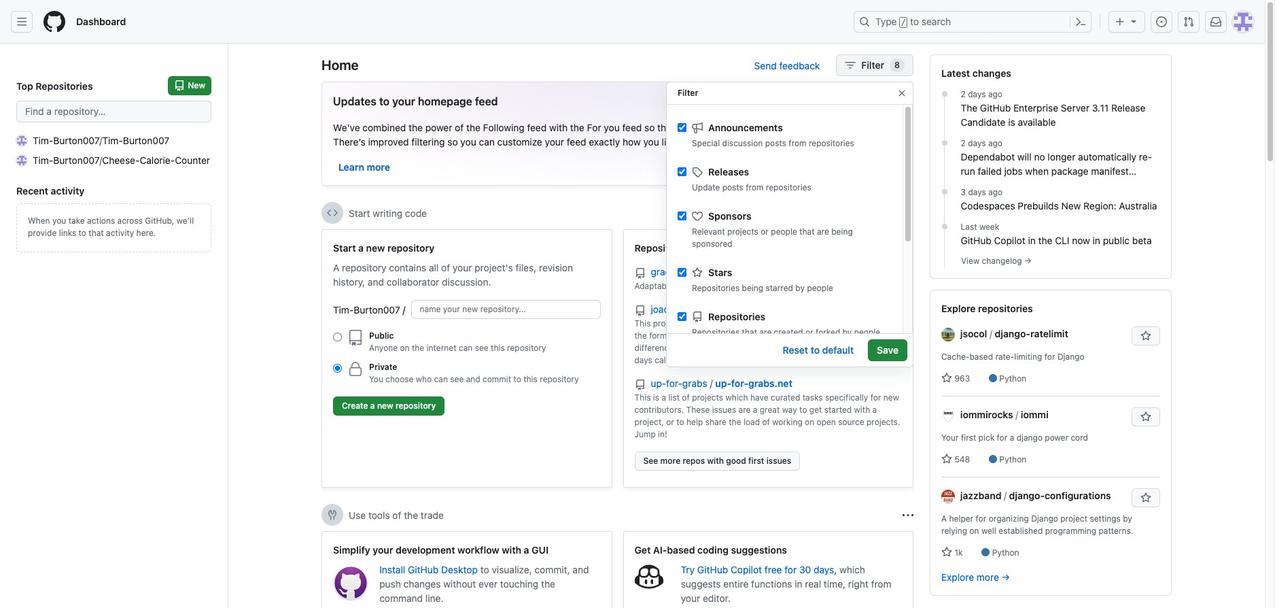 Task type: locate. For each thing, give the bounding box(es) containing it.
open
[[817, 417, 836, 427]]

start up history,
[[333, 242, 356, 254]]

ago inside 2 days ago the github enterprise server 3.11 release candidate is available
[[989, 89, 1003, 99]]

for up projects.
[[871, 392, 882, 403]]

a inside we've combined the power of the following feed with the for you feed so there's one place to discover content on github. there's improved filtering so you can customize your feed exactly how you like it, and a shiny new visual design. ✨
[[709, 136, 714, 148]]

menu containing announcements
[[667, 110, 903, 482]]

to inside 'to visualize, commit, and push changes without ever touching the command line.'
[[481, 564, 489, 575]]

2 vertical spatial from
[[872, 578, 892, 590]]

specifically
[[826, 392, 869, 403]]

see inside public anyone on the internet can see this repository
[[475, 343, 489, 353]]

repository up contains
[[388, 242, 435, 254]]

0 horizontal spatial being
[[742, 283, 764, 293]]

new inside the this is a list of projects which have curated tasks specifically for new contributors. these issues are a great way to get started with a project, or to help share the load of working on open source projects. jump in!
[[884, 392, 900, 403]]

star this repository image for jazzband / django-configurations
[[1141, 492, 1152, 503]]

tim- right the cheese calorie counter icon
[[33, 154, 53, 166]]

0 vertical spatial explore
[[942, 303, 976, 314]]

established
[[999, 526, 1043, 536]]

django- for ratelimit
[[995, 328, 1031, 339]]

0 vertical spatial projects
[[728, 226, 759, 237]]

1 horizontal spatial project
[[1061, 513, 1088, 524]]

new down writing
[[366, 242, 385, 254]]

1 vertical spatial copilot
[[731, 564, 762, 575]]

datetimeextensions
[[724, 303, 817, 315]]

0 vertical spatial more
[[367, 161, 390, 173]]

0 vertical spatial issues
[[713, 405, 737, 415]]

reset
[[783, 344, 809, 356]]

to down including
[[811, 344, 820, 356]]

up-for-grabs / up-for-grabs.net
[[651, 377, 793, 389]]

1 vertical spatial first
[[749, 456, 765, 466]]

to inside the private you choose who can see and commit to this repository
[[514, 374, 522, 384]]

1 horizontal spatial by
[[843, 327, 852, 337]]

1 horizontal spatial being
[[832, 226, 853, 237]]

will
[[1018, 151, 1032, 163]]

repo image for gradle
[[635, 268, 646, 279]]

issue opened image
[[1157, 16, 1168, 27]]

1k
[[953, 547, 963, 558]]

dependabot
[[961, 151, 1016, 163]]

and left commit
[[466, 374, 481, 384]]

rate-
[[996, 352, 1015, 362]]

0 vertical spatial power
[[426, 122, 453, 133]]

1 vertical spatial working
[[773, 417, 803, 427]]

1 horizontal spatial posts
[[766, 138, 787, 148]]

github inside get ai-based coding suggestions element
[[698, 564, 729, 575]]

new inside we've combined the power of the following feed with the for you feed so there's one place to discover content on github. there's improved filtering so you can customize your feed exactly how you like it, and a shiny new visual design. ✨
[[743, 136, 761, 148]]

1 vertical spatial power
[[1046, 433, 1069, 443]]

star this repository image
[[1141, 331, 1152, 341], [1141, 492, 1152, 503]]

repos
[[683, 456, 705, 466]]

changes down install github desktop link
[[404, 578, 441, 590]]

up- right grabs
[[716, 377, 732, 389]]

package
[[1052, 165, 1089, 177]]

0 horizontal spatial copilot
[[731, 564, 762, 575]]

1 vertical spatial so
[[448, 136, 458, 148]]

0 vertical spatial dot fill image
[[940, 88, 950, 99]]

1 vertical spatial can
[[459, 343, 473, 353]]

git pull request image
[[1184, 16, 1195, 27]]

2 explore from the top
[[942, 571, 975, 583]]

1 vertical spatial which
[[840, 564, 866, 575]]

0 vertical spatial star this repository image
[[1141, 331, 1152, 341]]

project inside this project is a merge of several common datetime operations on the form of  extensions to system.datetime, including natural date difference text (precise and human rounded), holidays and working days calculations on several culture locales.
[[653, 318, 681, 328]]

0 vertical spatial from
[[789, 138, 807, 148]]

0 horizontal spatial so
[[448, 136, 458, 148]]

2 why am i seeing this? image from the top
[[903, 510, 914, 521]]

a up projects.
[[873, 405, 877, 415]]

the left cli at the right top
[[1039, 235, 1053, 246]]

1 vertical spatial →
[[1002, 571, 1011, 583]]

burton007 for tim-burton007 / tim-burton007
[[53, 135, 99, 146]]

more inside see more repos with good first issues link
[[661, 456, 681, 466]]

all inside repositories that need your help element
[[754, 281, 762, 291]]

2 star this repository image from the top
[[1141, 492, 1152, 503]]

changes inside 'to visualize, commit, and push changes without ever touching the command line.'
[[404, 578, 441, 590]]

days inside 2 days ago the github enterprise server 3.11 release candidate is available
[[969, 89, 987, 99]]

on inside public anyone on the internet can see this repository
[[400, 343, 410, 353]]

this inside the private you choose who can see and commit to this repository
[[524, 374, 538, 384]]

1 vertical spatial projects
[[692, 392, 724, 403]]

2 2 from the top
[[961, 138, 966, 148]]

1 vertical spatial all
[[754, 281, 762, 291]]

1 vertical spatial this
[[524, 374, 538, 384]]

2 for- from the left
[[732, 377, 749, 389]]

install github desktop link
[[380, 564, 481, 575]]

start inside create a new repository element
[[333, 242, 356, 254]]

1 vertical spatial start
[[333, 242, 356, 254]]

@iommirocks profile image
[[942, 409, 956, 423]]

relying
[[942, 526, 968, 536]]

/
[[902, 18, 907, 27], [99, 135, 102, 146], [99, 154, 102, 166], [682, 266, 684, 277], [719, 303, 721, 315], [403, 304, 406, 315], [990, 328, 993, 339], [710, 377, 713, 389], [1016, 409, 1019, 420], [1005, 490, 1007, 501]]

project up 'form'
[[653, 318, 681, 328]]

0 vertical spatial all
[[429, 262, 439, 273]]

working down 'way'
[[773, 417, 803, 427]]

2 gradle from the left
[[687, 266, 716, 277]]

settings
[[1091, 513, 1121, 524]]

you up exactly
[[604, 122, 620, 133]]

github up candidate
[[981, 102, 1011, 114]]

days up dependabot
[[969, 138, 987, 148]]

explore repositories navigation
[[930, 290, 1173, 596]]

star this repository image for jsocol / django-ratelimit
[[1141, 331, 1152, 341]]

changes
[[973, 67, 1012, 79], [961, 180, 999, 191], [404, 578, 441, 590]]

burton007 up public
[[354, 304, 400, 315]]

days for dependabot
[[969, 138, 987, 148]]

working
[[862, 343, 892, 353], [773, 417, 803, 427]]

changes right latest
[[973, 67, 1012, 79]]

and
[[690, 136, 707, 148], [368, 276, 384, 288], [727, 343, 741, 353], [845, 343, 860, 353], [466, 374, 481, 384], [573, 564, 589, 575]]

1 vertical spatial by
[[843, 327, 852, 337]]

are inside 'relevant projects or people that are being sponsored'
[[817, 226, 830, 237]]

command palette image
[[1076, 16, 1087, 27]]

like
[[662, 136, 677, 148]]

0 vertical spatial 2
[[961, 89, 966, 99]]

2 this from the top
[[635, 392, 651, 403]]

with
[[550, 122, 568, 133], [855, 405, 871, 415], [708, 456, 724, 466], [502, 544, 522, 556]]

this up 'form'
[[635, 318, 651, 328]]

python
[[1000, 373, 1027, 384], [1000, 454, 1027, 465], [993, 547, 1020, 558]]

contributors.
[[635, 405, 684, 415]]

heart image
[[692, 210, 703, 221]]

repository up commit
[[507, 343, 546, 353]]

1 star this repository image from the top
[[1141, 331, 1152, 341]]

x image
[[892, 95, 903, 106]]

on down get
[[805, 417, 815, 427]]

ago for failed
[[989, 138, 1003, 148]]

burton007
[[53, 135, 99, 146], [123, 135, 169, 146], [53, 154, 99, 166], [354, 304, 400, 315]]

1 vertical spatial star this repository image
[[1141, 492, 1152, 503]]

tim- inside create a new repository element
[[333, 304, 354, 315]]

a inside button
[[371, 401, 375, 411]]

when you take actions across github, we'll provide links to that activity here.
[[28, 216, 194, 238]]

0 horizontal spatial by
[[796, 283, 805, 293]]

latest
[[942, 67, 971, 79]]

/ up fast
[[682, 266, 684, 277]]

0 vertical spatial →
[[1025, 256, 1032, 266]]

or up in!
[[667, 417, 675, 427]]

this inside this project is a merge of several common datetime operations on the form of  extensions to system.datetime, including natural date difference text (precise and human rounded), holidays and working days calculations on several culture locales.
[[635, 318, 651, 328]]

text
[[676, 343, 691, 353]]

for- down culture
[[732, 377, 749, 389]]

2 dot fill image from the top
[[940, 137, 950, 148]]

0 vertical spatial or
[[761, 226, 769, 237]]

see up the private you choose who can see and commit to this repository
[[475, 343, 489, 353]]

2 inside 2 days ago the github enterprise server 3.11 release candidate is available
[[961, 89, 966, 99]]

0 horizontal spatial filter
[[678, 88, 699, 98]]

repo image up extensions
[[692, 311, 703, 322]]

a left the shiny
[[709, 136, 714, 148]]

to up ever
[[481, 564, 489, 575]]

people down update posts from repositories
[[771, 226, 798, 237]]

github inside 2 days ago the github enterprise server 3.11 release candidate is available
[[981, 102, 1011, 114]]

you right filtering
[[461, 136, 477, 148]]

stars
[[709, 267, 733, 278]]

real
[[805, 578, 822, 590]]

explore up @jsocol profile icon
[[942, 303, 976, 314]]

1 explore from the top
[[942, 303, 976, 314]]

1 vertical spatial help
[[687, 417, 703, 427]]

when
[[1026, 165, 1049, 177]]

burton007 down find a repository… text box
[[53, 135, 99, 146]]

private
[[369, 362, 397, 372]]

dot fill image for the github enterprise server 3.11 release candidate is available
[[940, 88, 950, 99]]

2 horizontal spatial are
[[817, 226, 830, 237]]

copilot up the changelog
[[995, 235, 1026, 246]]

0 horizontal spatial can
[[434, 374, 448, 384]]

or left forked
[[806, 327, 814, 337]]

1 dot fill image from the top
[[940, 88, 950, 99]]

/ inside create a new repository element
[[403, 304, 406, 315]]

extensions
[[680, 331, 721, 341]]

ago up dependabot
[[989, 138, 1003, 148]]

helper
[[950, 513, 974, 524]]

menu
[[667, 110, 903, 482]]

0 vertical spatial is
[[1009, 116, 1016, 128]]

your inside which suggests entire functions in real time, right from your editor.
[[681, 592, 701, 604]]

the inside public anyone on the internet can see this repository
[[412, 343, 425, 353]]

python down your first pick for a django power cord
[[1000, 454, 1027, 465]]

None checkbox
[[678, 123, 687, 132], [678, 212, 687, 220], [678, 268, 687, 277], [678, 123, 687, 132], [678, 212, 687, 220], [678, 268, 687, 277]]

more right learn
[[367, 161, 390, 173]]

new up projects.
[[884, 392, 900, 403]]

organizing
[[989, 513, 1030, 524]]

gradle up adaptable, fast automation for all
[[687, 266, 716, 277]]

0 horizontal spatial see
[[450, 374, 464, 384]]

0 horizontal spatial working
[[773, 417, 803, 427]]

1 vertical spatial dot fill image
[[940, 137, 950, 148]]

tim-
[[33, 135, 53, 146], [102, 135, 123, 146], [33, 154, 53, 166], [333, 304, 354, 315]]

0 vertical spatial activity
[[51, 185, 85, 197]]

repositories up jsocol / django-ratelimit
[[979, 303, 1034, 314]]

a for a repository contains all of your project's files, revision history, and collaborator discussion.
[[333, 262, 340, 273]]

which
[[726, 392, 749, 403], [840, 564, 866, 575]]

tim burton007 image
[[16, 135, 27, 146]]

None radio
[[333, 333, 342, 341]]

is up contributors.
[[653, 392, 660, 403]]

all
[[429, 262, 439, 273], [754, 281, 762, 291]]

dot fill image left 3
[[940, 186, 950, 197]]

ago for is
[[989, 89, 1003, 99]]

1 vertical spatial a
[[942, 513, 947, 524]]

30
[[800, 564, 812, 575]]

repo image for joaomatossilva
[[635, 305, 646, 316]]

1 vertical spatial filter
[[678, 88, 699, 98]]

1 vertical spatial star image
[[942, 373, 953, 384]]

several
[[735, 318, 762, 328], [715, 355, 743, 365]]

to inside when you take actions across github, we'll provide links to that activity here.
[[79, 228, 86, 238]]

0 horizontal spatial for-
[[667, 377, 683, 389]]

are inside the this is a list of projects which have curated tasks specifically for new contributors. these issues are a great way to get started with a project, or to help share the load of working on open source projects. jump in!
[[739, 405, 751, 415]]

projects inside 'relevant projects or people that are being sponsored'
[[728, 226, 759, 237]]

by up patterns.
[[1124, 513, 1133, 524]]

server
[[1062, 102, 1090, 114]]

repositories that need your help element
[[623, 229, 914, 488]]

days inside 2 days ago dependabot will no longer automatically re- run failed jobs when package manifest changes
[[969, 138, 987, 148]]

/ up merge
[[719, 303, 721, 315]]

you inside when you take actions across github, we'll provide links to that activity here.
[[52, 216, 66, 226]]

1 vertical spatial based
[[667, 544, 695, 556]]

explore for explore more →
[[942, 571, 975, 583]]

python for ratelimit
[[1000, 373, 1027, 384]]

days up the
[[969, 89, 987, 99]]

the left internet
[[412, 343, 425, 353]]

days down difference
[[635, 355, 653, 365]]

1 horizontal spatial see
[[475, 343, 489, 353]]

a up the load at the bottom of the page
[[753, 405, 758, 415]]

special
[[692, 138, 720, 148]]

explore more → link
[[942, 571, 1011, 583]]

django- for configurations
[[1010, 490, 1045, 501]]

1 gradle link from the left
[[651, 266, 682, 277]]

2 vertical spatial star image
[[942, 454, 953, 465]]

0 vertical spatial start
[[349, 207, 370, 219]]

1 vertical spatial django
[[1032, 513, 1059, 524]]

this inside the this is a list of projects which have curated tasks specifically for new contributors. these issues are a great way to get started with a project, or to help share the load of working on open source projects. jump in!
[[635, 392, 651, 403]]

notifications image
[[1211, 16, 1222, 27]]

2 vertical spatial is
[[653, 392, 660, 403]]

1 horizontal spatial gradle link
[[687, 266, 716, 277]]

files,
[[516, 262, 537, 273]]

get
[[635, 544, 651, 556]]

see right who
[[450, 374, 464, 384]]

working down date
[[862, 343, 892, 353]]

a inside a helper for organizing django project settings by relying on well established programming patterns.
[[942, 513, 947, 524]]

1 horizontal spatial all
[[754, 281, 762, 291]]

on left the "well"
[[970, 526, 980, 536]]

power
[[426, 122, 453, 133], [1046, 433, 1069, 443]]

1 vertical spatial repositories
[[766, 182, 812, 192]]

/ up 'cheese-'
[[99, 135, 102, 146]]

from right right at the right of the page
[[872, 578, 892, 590]]

started
[[825, 405, 852, 415]]

the left the load at the bottom of the page
[[729, 417, 742, 427]]

0 horizontal spatial project
[[653, 318, 681, 328]]

1 vertical spatial activity
[[106, 228, 134, 238]]

repo image up contributors.
[[635, 380, 646, 390]]

repositories
[[36, 80, 93, 91], [635, 242, 692, 254], [692, 283, 740, 293], [709, 311, 766, 322], [692, 327, 740, 337]]

1 horizontal spatial can
[[459, 343, 473, 353]]

0 horizontal spatial repo image
[[635, 380, 646, 390]]

days inside this project is a merge of several common datetime operations on the form of  extensions to system.datetime, including natural date difference text (precise and human rounded), holidays and working days calculations on several culture locales.
[[635, 355, 653, 365]]

the inside the this is a list of projects which have curated tasks specifically for new contributors. these issues are a great way to get started with a project, or to help share the load of working on open source projects. jump in!
[[729, 417, 742, 427]]

0 vertical spatial people
[[771, 226, 798, 237]]

posts down discover
[[766, 138, 787, 148]]

a inside explore repositories "navigation"
[[1010, 433, 1015, 443]]

australia
[[1120, 200, 1158, 212]]

the left trade
[[404, 509, 418, 521]]

/ down tim-burton007 / tim-burton007
[[99, 154, 102, 166]]

star this repository image
[[1141, 411, 1152, 422]]

start
[[349, 207, 370, 219], [333, 242, 356, 254]]

repositories for repositories that need your help
[[635, 242, 692, 254]]

2 vertical spatial repositories
[[979, 303, 1034, 314]]

on inside we've combined the power of the following feed with the for you feed so there's one place to discover content on github. there's improved filtering so you can customize your feed exactly how you like it, and a shiny new visual design. ✨
[[823, 122, 834, 133]]

0 horizontal spatial gradle
[[651, 266, 679, 277]]

this
[[635, 318, 651, 328], [635, 392, 651, 403]]

burton007 inside create a new repository element
[[354, 304, 400, 315]]

filtering
[[412, 136, 445, 148]]

gradle link up adaptable, fast automation for all
[[687, 266, 716, 277]]

view changelog → link
[[962, 256, 1032, 266]]

development
[[396, 544, 455, 556]]

posts
[[766, 138, 787, 148], [723, 182, 744, 192]]

of down homepage
[[455, 122, 464, 133]]

issues inside the this is a list of projects which have curated tasks specifically for new contributors. these issues are a great way to get started with a project, or to help share the load of working on open source projects. jump in!
[[713, 405, 737, 415]]

star image down cache-
[[942, 373, 953, 384]]

cheese-
[[102, 154, 140, 166]]

start writing code
[[349, 207, 427, 219]]

history,
[[333, 276, 365, 288]]

dot fill image
[[940, 186, 950, 197], [940, 221, 950, 232]]

days for the
[[969, 89, 987, 99]]

to visualize, commit, and push changes without ever touching the command line.
[[380, 564, 589, 604]]

issues up 'share'
[[713, 405, 737, 415]]

dot fill image
[[940, 88, 950, 99], [940, 137, 950, 148]]

coding
[[698, 544, 729, 556]]

to inside button
[[811, 344, 820, 356]]

0 horizontal spatial projects
[[692, 392, 724, 403]]

2 horizontal spatial can
[[479, 136, 495, 148]]

you
[[604, 122, 620, 133], [461, 136, 477, 148], [644, 136, 660, 148], [52, 216, 66, 226]]

why am i seeing this? image
[[903, 208, 914, 219], [903, 510, 914, 521]]

from down releases
[[746, 182, 764, 192]]

people up datetime
[[808, 283, 834, 293]]

and inside 'to visualize, commit, and push changes without ever touching the command line.'
[[573, 564, 589, 575]]

you up links
[[52, 216, 66, 226]]

which up right at the right of the page
[[840, 564, 866, 575]]

to up (precise
[[723, 331, 731, 341]]

burton007 for tim-burton007 /
[[354, 304, 400, 315]]

relevant projects or people that are being sponsored
[[692, 226, 853, 249]]

the github enterprise server 3.11 release candidate is available link
[[961, 101, 1161, 129]]

0 horizontal spatial people
[[771, 226, 798, 237]]

more
[[367, 161, 390, 173], [661, 456, 681, 466], [977, 571, 1000, 583]]

from
[[789, 138, 807, 148], [746, 182, 764, 192], [872, 578, 892, 590]]

0 vertical spatial new
[[188, 80, 205, 90]]

by inside a helper for organizing django project settings by relying on well established programming patterns.
[[1124, 513, 1133, 524]]

first inside explore repositories "navigation"
[[962, 433, 977, 443]]

in inside which suggests entire functions in real time, right from your editor.
[[795, 578, 803, 590]]

1 horizontal spatial is
[[683, 318, 689, 328]]

the
[[409, 122, 423, 133], [467, 122, 481, 133], [570, 122, 585, 133], [1039, 235, 1053, 246], [635, 331, 647, 341], [412, 343, 425, 353], [729, 417, 742, 427], [404, 509, 418, 521], [541, 578, 556, 590]]

cheese calorie counter image
[[16, 155, 27, 166]]

2 horizontal spatial more
[[977, 571, 1000, 583]]

2 for dependabot will no longer automatically re- run failed jobs when package manifest changes
[[961, 138, 966, 148]]

1 vertical spatial issues
[[767, 456, 792, 466]]

tim- for tim-burton007 / cheese-calorie-counter
[[33, 154, 53, 166]]

with inside we've combined the power of the following feed with the for you feed so there's one place to discover content on github. there's improved filtering so you can customize your feed exactly how you like it, and a shiny new visual design. ✨
[[550, 122, 568, 133]]

0 horizontal spatial which
[[726, 392, 749, 403]]

1 this from the top
[[635, 318, 651, 328]]

1 vertical spatial repo image
[[635, 380, 646, 390]]

star image
[[942, 547, 953, 558]]

power inside we've combined the power of the following feed with the for you feed so there's one place to discover content on github. there's improved filtering so you can customize your feed exactly how you like it, and a shiny new visual design. ✨
[[426, 122, 453, 133]]

django inside a helper for organizing django project settings by relying on well established programming patterns.
[[1032, 513, 1059, 524]]

your up combined
[[393, 95, 416, 107]]

to inside this project is a merge of several common datetime operations on the form of  extensions to system.datetime, including natural date difference text (precise and human rounded), holidays and working days calculations on several culture locales.
[[723, 331, 731, 341]]

links
[[59, 228, 76, 238]]

days inside the 3 days ago codespaces prebuilds new region: australia
[[969, 187, 987, 197]]

1 horizontal spatial projects
[[728, 226, 759, 237]]

with up visualize,
[[502, 544, 522, 556]]

github inside the last week github copilot in the cli now in public beta
[[961, 235, 992, 246]]

a inside a repository contains all of your project's files, revision history, and collaborator discussion.
[[333, 262, 340, 273]]

repository up history,
[[342, 262, 387, 273]]

0 horizontal spatial from
[[746, 182, 764, 192]]

Find a repository… text field
[[16, 101, 212, 122]]

contains
[[389, 262, 427, 273]]

github down development
[[408, 564, 439, 575]]

in!
[[658, 429, 668, 439]]

projects inside the this is a list of projects which have curated tasks specifically for new contributors. these issues are a great way to get started with a project, or to help share the load of working on open source projects. jump in!
[[692, 392, 724, 403]]

1 vertical spatial django-
[[1010, 490, 1045, 501]]

2 horizontal spatial in
[[1093, 235, 1101, 246]]

dashboard link
[[71, 11, 132, 33]]

0 vertical spatial working
[[862, 343, 892, 353]]

1 horizontal spatial help
[[764, 242, 783, 254]]

1 vertical spatial more
[[661, 456, 681, 466]]

days right 3
[[969, 187, 987, 197]]

power inside explore repositories "navigation"
[[1046, 433, 1069, 443]]

1 vertical spatial why am i seeing this? image
[[903, 510, 914, 521]]

tim- right tim burton007 image
[[33, 135, 53, 146]]

announcements
[[709, 122, 783, 133]]

1 horizontal spatial based
[[970, 352, 994, 362]]

and inside we've combined the power of the following feed with the for you feed so there's one place to discover content on github. there's improved filtering so you can customize your feed exactly how you like it, and a shiny new visual design. ✨
[[690, 136, 707, 148]]

relevant
[[692, 226, 725, 237]]

this
[[491, 343, 505, 353], [524, 374, 538, 384]]

963
[[953, 373, 971, 384]]

0 vertical spatial which
[[726, 392, 749, 403]]

automatically
[[1079, 151, 1137, 163]]

None radio
[[333, 364, 342, 373]]

with left for at top left
[[550, 122, 568, 133]]

1 for- from the left
[[667, 377, 683, 389]]

and down natural
[[845, 343, 860, 353]]

this for up-for-grabs
[[635, 392, 651, 403]]

repository
[[388, 242, 435, 254], [342, 262, 387, 273], [507, 343, 546, 353], [540, 374, 579, 384], [396, 401, 436, 411]]

repo image
[[635, 268, 646, 279], [635, 305, 646, 316], [348, 330, 364, 346]]

is inside this project is a merge of several common datetime operations on the form of  extensions to system.datetime, including natural date difference text (precise and human rounded), holidays and working days calculations on several culture locales.
[[683, 318, 689, 328]]

to up discussion
[[735, 122, 744, 133]]

star image
[[692, 267, 703, 278], [942, 373, 953, 384], [942, 454, 953, 465]]

more down the "well"
[[977, 571, 1000, 583]]

revision
[[539, 262, 573, 273]]

more right the see
[[661, 456, 681, 466]]

2 dot fill image from the top
[[940, 221, 950, 232]]

how
[[623, 136, 641, 148]]

a up history,
[[333, 262, 340, 273]]

1 why am i seeing this? image from the top
[[903, 208, 914, 219]]

repo image
[[692, 311, 703, 322], [635, 380, 646, 390]]

up- up contributors.
[[651, 377, 667, 389]]

→ inside explore repositories "navigation"
[[1002, 571, 1011, 583]]

which down up-for-grabs / up-for-grabs.net
[[726, 392, 749, 403]]

2 gradle link from the left
[[687, 266, 716, 277]]

/ right type
[[902, 18, 907, 27]]

first right good
[[749, 456, 765, 466]]

1 vertical spatial being
[[742, 283, 764, 293]]

0 vertical spatial can
[[479, 136, 495, 148]]

why am i seeing this? image for get ai-based coding suggestions
[[903, 510, 914, 521]]

a inside this project is a merge of several common datetime operations on the form of  extensions to system.datetime, including natural date difference text (precise and human rounded), holidays and working days calculations on several culture locales.
[[691, 318, 696, 328]]

tim- for tim-burton007 / tim-burton007
[[33, 135, 53, 146]]

why am i seeing this? image for repositories that need your help
[[903, 208, 914, 219]]

0 horizontal spatial power
[[426, 122, 453, 133]]

plus image
[[1115, 16, 1126, 27]]

1 dot fill image from the top
[[940, 186, 950, 197]]

no
[[1035, 151, 1046, 163]]

in
[[1029, 235, 1036, 246], [1093, 235, 1101, 246], [795, 578, 803, 590]]

/ inside type / to search
[[902, 18, 907, 27]]

1 vertical spatial new
[[1062, 200, 1082, 212]]

Repository name text field
[[411, 300, 601, 319]]

None checkbox
[[678, 167, 687, 176], [678, 312, 687, 321], [678, 167, 687, 176], [678, 312, 687, 321]]

a left list
[[662, 392, 667, 403]]

touching
[[500, 578, 539, 590]]

internet
[[427, 343, 457, 353]]

can down the following
[[479, 136, 495, 148]]

line.
[[426, 592, 444, 604]]

and right history,
[[368, 276, 384, 288]]

0 vertical spatial so
[[645, 122, 655, 133]]

2 vertical spatial more
[[977, 571, 1000, 583]]

2 horizontal spatial by
[[1124, 513, 1133, 524]]

0 horizontal spatial all
[[429, 262, 439, 273]]

projects up these
[[692, 392, 724, 403]]

github desktop image
[[333, 565, 369, 601]]

0 vertical spatial by
[[796, 283, 805, 293]]

1 vertical spatial ago
[[989, 138, 1003, 148]]

based left rate- at the right bottom of the page
[[970, 352, 994, 362]]

great
[[760, 405, 780, 415]]

get ai-based coding suggestions element
[[623, 531, 914, 608]]

1 2 from the top
[[961, 89, 966, 99]]

2 inside 2 days ago dependabot will no longer automatically re- run failed jobs when package manifest changes
[[961, 138, 966, 148]]

1 horizontal spatial gradle
[[687, 266, 716, 277]]

0 vertical spatial copilot
[[995, 235, 1026, 246]]

for
[[587, 122, 602, 133]]

django down ratelimit
[[1058, 352, 1085, 362]]

your right 'need'
[[741, 242, 761, 254]]



Task type: vqa. For each thing, say whether or not it's contained in the screenshot.


Task type: describe. For each thing, give the bounding box(es) containing it.
which inside the this is a list of projects which have curated tasks specifically for new contributors. these issues are a great way to get started with a project, or to help share the load of working on open source projects. jump in!
[[726, 392, 749, 403]]

3
[[961, 187, 966, 197]]

shiny
[[717, 136, 740, 148]]

1 gradle from the left
[[651, 266, 679, 277]]

this inside public anyone on the internet can see this repository
[[491, 343, 505, 353]]

github,
[[145, 216, 174, 226]]

repositories inside explore repositories "navigation"
[[979, 303, 1034, 314]]

first inside repositories that need your help element
[[749, 456, 765, 466]]

here.
[[136, 228, 156, 238]]

created
[[774, 327, 804, 337]]

longer
[[1048, 151, 1076, 163]]

the inside 'to visualize, commit, and push changes without ever touching the command line.'
[[541, 578, 556, 590]]

for up 'joaomatossilva / datetimeextensions'
[[741, 281, 752, 291]]

dot fill image for dependabot will no longer automatically re- run failed jobs when package manifest changes
[[940, 137, 950, 148]]

→ for explore more →
[[1002, 571, 1011, 583]]

feed left exactly
[[567, 136, 587, 148]]

for inside the this is a list of projects which have curated tasks specifically for new contributors. these issues are a great way to get started with a project, or to help share the load of working on open source projects. jump in!
[[871, 392, 882, 403]]

0 vertical spatial filter
[[862, 59, 885, 71]]

start a new repository
[[333, 242, 435, 254]]

/ right grabs
[[710, 377, 713, 389]]

automation
[[695, 281, 739, 291]]

without
[[444, 578, 476, 590]]

across
[[117, 216, 143, 226]]

start for start a new repository
[[333, 242, 356, 254]]

feed up the following
[[475, 95, 498, 107]]

repositories for repositories that are created or forked by people
[[692, 327, 740, 337]]

github inside simplify your development workflow with a gui element
[[408, 564, 439, 575]]

with left good
[[708, 456, 724, 466]]

programming
[[1046, 526, 1097, 536]]

star image for iommirocks / iommi
[[942, 454, 953, 465]]

repository inside button
[[396, 401, 436, 411]]

tasks
[[803, 392, 823, 403]]

on up date
[[882, 318, 891, 328]]

repository inside a repository contains all of your project's files, revision history, and collaborator discussion.
[[342, 262, 387, 273]]

burton007 for tim-burton007 / cheese-calorie-counter
[[53, 154, 99, 166]]

explore for explore repositories
[[942, 303, 976, 314]]

this is a list of projects which have curated tasks specifically for new contributors. these issues are a great way to get started with a project, or to help share the load of working on open source projects. jump in!
[[635, 392, 901, 439]]

grabs.net
[[749, 377, 793, 389]]

3.11
[[1093, 102, 1109, 114]]

ago inside the 3 days ago codespaces prebuilds new region: australia
[[989, 187, 1003, 197]]

being inside 'relevant projects or people that are being sponsored'
[[832, 226, 853, 237]]

on inside a helper for organizing django project settings by relying on well established programming patterns.
[[970, 526, 980, 536]]

tim- up 'cheese-'
[[102, 135, 123, 146]]

see inside the private you choose who can see and commit to this repository
[[450, 374, 464, 384]]

people inside 'relevant projects or people that are being sponsored'
[[771, 226, 798, 237]]

your inside we've combined the power of the following feed with the for you feed so there's one place to discover content on github. there's improved filtering so you can customize your feed exactly how you like it, and a shiny new visual design. ✨
[[545, 136, 565, 148]]

1 horizontal spatial people
[[808, 283, 834, 293]]

see
[[644, 456, 659, 466]]

repositories right top at the top left
[[36, 80, 93, 91]]

repository inside public anyone on the internet can see this repository
[[507, 343, 546, 353]]

gradle / gradle
[[651, 266, 716, 277]]

close menu image
[[897, 88, 908, 99]]

from inside which suggests entire functions in real time, right from your editor.
[[872, 578, 892, 590]]

@jazzband profile image
[[942, 490, 956, 503]]

0 horizontal spatial new
[[188, 80, 205, 90]]

working inside the this is a list of projects which have curated tasks specifically for new contributors. these issues are a great way to get started with a project, or to help share the load of working on open source projects. jump in!
[[773, 417, 803, 427]]

have
[[751, 392, 769, 403]]

0 vertical spatial posts
[[766, 138, 787, 148]]

days for codespaces
[[969, 187, 987, 197]]

push
[[380, 578, 401, 590]]

cord
[[1071, 433, 1089, 443]]

visualize,
[[492, 564, 532, 575]]

code image
[[327, 207, 338, 218]]

✨
[[826, 136, 838, 148]]

all inside a repository contains all of your project's files, revision history, and collaborator discussion.
[[429, 262, 439, 273]]

that inside when you take actions across github, we'll provide links to that activity here.
[[89, 228, 104, 238]]

simplify your development workflow with a gui element
[[322, 531, 612, 608]]

activity inside when you take actions across github, we'll provide links to that activity here.
[[106, 228, 134, 238]]

design.
[[791, 136, 823, 148]]

sponsors
[[709, 210, 752, 222]]

help inside the this is a list of projects which have curated tasks specifically for new contributors. these issues are a great way to get started with a project, or to help share the load of working on open source projects. jump in!
[[687, 417, 703, 427]]

on inside the this is a list of projects which have curated tasks specifically for new contributors. these issues are a great way to get started with a project, or to help share the load of working on open source projects. jump in!
[[805, 417, 815, 427]]

changes inside 2 days ago dependabot will no longer automatically re- run failed jobs when package manifest changes
[[961, 180, 999, 191]]

for right "pick"
[[997, 433, 1008, 443]]

lock image
[[348, 361, 364, 377]]

who
[[416, 374, 432, 384]]

writing
[[373, 207, 403, 219]]

for inside a helper for organizing django project settings by relying on well established programming patterns.
[[976, 513, 987, 524]]

iommi
[[1021, 409, 1049, 420]]

none radio inside create a new repository element
[[333, 364, 342, 373]]

this for joaomatossilva
[[635, 318, 651, 328]]

copilot inside the last week github copilot in the cli now in public beta
[[995, 235, 1026, 246]]

locales.
[[774, 355, 803, 365]]

of down 'joaomatossilva / datetimeextensions'
[[725, 318, 733, 328]]

project inside a helper for organizing django project settings by relying on well established programming patterns.
[[1061, 513, 1088, 524]]

public anyone on the internet can see this repository
[[369, 331, 546, 353]]

can inside public anyone on the internet can see this repository
[[459, 343, 473, 353]]

which inside which suggests entire functions in real time, right from your editor.
[[840, 564, 866, 575]]

send feedback link
[[755, 58, 820, 72]]

trade
[[421, 509, 444, 521]]

burton007 up the calorie- at the left top of the page
[[123, 135, 169, 146]]

region:
[[1084, 200, 1117, 212]]

cache-
[[942, 352, 970, 362]]

project,
[[635, 417, 664, 427]]

get
[[810, 405, 823, 415]]

working inside this project is a merge of several common datetime operations on the form of  extensions to system.datetime, including natural date difference text (precise and human rounded), holidays and working days calculations on several culture locales.
[[862, 343, 892, 353]]

0 vertical spatial django
[[1058, 352, 1085, 362]]

you
[[369, 374, 384, 384]]

start for start writing code
[[349, 207, 370, 219]]

the left for at top left
[[570, 122, 585, 133]]

more for explore
[[977, 571, 1000, 583]]

feed up how
[[623, 122, 642, 133]]

see more repos with good first issues link
[[635, 452, 801, 471]]

copilot inside get ai-based coding suggestions element
[[731, 564, 762, 575]]

re-
[[1140, 151, 1153, 163]]

is inside 2 days ago the github enterprise server 3.11 release candidate is available
[[1009, 116, 1016, 128]]

send
[[755, 60, 777, 71]]

try github copilot free for 30 days, link
[[681, 564, 840, 575]]

of right list
[[682, 392, 690, 403]]

your inside a repository contains all of your project's files, revision history, and collaborator discussion.
[[453, 262, 472, 273]]

share
[[706, 417, 727, 427]]

get ai-based coding suggestions
[[635, 544, 788, 556]]

or inside the this is a list of projects which have curated tasks specifically for new contributors. these issues are a great way to get started with a project, or to help share the load of working on open source projects. jump in!
[[667, 417, 675, 427]]

starred
[[766, 283, 794, 293]]

1 vertical spatial posts
[[723, 182, 744, 192]]

or inside 'relevant projects or people that are being sponsored'
[[761, 226, 769, 237]]

and inside the private you choose who can see and commit to this repository
[[466, 374, 481, 384]]

2 horizontal spatial people
[[855, 327, 881, 337]]

joaomatossilva / datetimeextensions
[[651, 303, 817, 315]]

tag image
[[692, 166, 703, 177]]

triangle down image
[[1129, 16, 1140, 27]]

to left get
[[800, 405, 808, 415]]

you left the "like"
[[644, 136, 660, 148]]

to up combined
[[379, 95, 390, 107]]

1 vertical spatial are
[[760, 327, 772, 337]]

0 vertical spatial several
[[735, 318, 762, 328]]

tim- for tim-burton007 /
[[333, 304, 354, 315]]

1 horizontal spatial from
[[789, 138, 807, 148]]

filter image
[[846, 60, 857, 71]]

tim-burton007 /
[[333, 304, 406, 315]]

of inside a repository contains all of your project's files, revision history, and collaborator discussion.
[[441, 262, 450, 273]]

actions
[[87, 216, 115, 226]]

joaomatossilva
[[651, 303, 716, 315]]

feed up customize
[[527, 122, 547, 133]]

simplify
[[333, 544, 370, 556]]

following
[[483, 122, 525, 133]]

of down great
[[763, 417, 770, 427]]

repositories up system.datetime,
[[709, 311, 766, 322]]

time,
[[824, 578, 846, 590]]

the inside the last week github copilot in the cli now in public beta
[[1039, 235, 1053, 246]]

the up filtering
[[409, 122, 423, 133]]

now
[[1073, 235, 1091, 246]]

forked
[[816, 327, 841, 337]]

for inside get ai-based coding suggestions element
[[785, 564, 797, 575]]

anyone
[[369, 343, 398, 353]]

more for learn
[[367, 161, 390, 173]]

repository inside the private you choose who can see and commit to this repository
[[540, 374, 579, 384]]

up-for-grabs.net link
[[716, 377, 793, 389]]

is inside the this is a list of projects which have curated tasks specifically for new contributors. these issues are a great way to get started with a project, or to help share the load of working on open source projects. jump in!
[[653, 392, 660, 403]]

can inside we've combined the power of the following feed with the for you feed so there's one place to discover content on github. there's improved filtering so you can customize your feed exactly how you like it, and a shiny new visual design. ✨
[[479, 136, 495, 148]]

dot fill image for github copilot in the cli now in public beta
[[940, 221, 950, 232]]

/ right jsocol
[[990, 328, 993, 339]]

the left the following
[[467, 122, 481, 133]]

candidate
[[961, 116, 1006, 128]]

learn
[[339, 161, 364, 173]]

1 vertical spatial several
[[715, 355, 743, 365]]

0 vertical spatial star image
[[692, 267, 703, 278]]

@jsocol profile image
[[942, 328, 956, 342]]

github copilot in the cli now in public beta link
[[961, 233, 1161, 248]]

new inside the 3 days ago codespaces prebuilds new region: australia
[[1062, 200, 1082, 212]]

1 horizontal spatial repo image
[[692, 311, 703, 322]]

your up the install
[[373, 544, 393, 556]]

a helper for organizing django project settings by relying on well established programming patterns.
[[942, 513, 1134, 536]]

to inside we've combined the power of the following feed with the for you feed so there's one place to discover content on github. there's improved filtering so you can customize your feed exactly how you like it, and a shiny new visual design. ✨
[[735, 122, 744, 133]]

can inside the private you choose who can see and commit to this repository
[[434, 374, 448, 384]]

fast
[[679, 281, 693, 291]]

the
[[961, 102, 978, 114]]

of right tools
[[393, 509, 402, 521]]

iommirocks / iommi
[[961, 409, 1049, 420]]

one
[[690, 122, 707, 133]]

type / to search
[[876, 16, 952, 27]]

on down (precise
[[703, 355, 713, 365]]

and inside a repository contains all of your project's files, revision history, and collaborator discussion.
[[368, 276, 384, 288]]

type
[[876, 16, 897, 27]]

to left search
[[911, 16, 920, 27]]

explore element
[[930, 54, 1173, 608]]

1 horizontal spatial issues
[[767, 456, 792, 466]]

send feedback
[[755, 60, 820, 71]]

we'll
[[177, 216, 194, 226]]

there's
[[658, 122, 688, 133]]

repositories that need your help
[[635, 242, 783, 254]]

of inside we've combined the power of the following feed with the for you feed so there's one place to discover content on github. there's improved filtering so you can customize your feed exactly how you like it, and a shiny new visual design. ✨
[[455, 122, 464, 133]]

enterprise
[[1014, 102, 1059, 114]]

Top Repositories search field
[[16, 101, 212, 122]]

jump
[[635, 429, 656, 439]]

none radio inside create a new repository element
[[333, 333, 342, 341]]

last week github copilot in the cli now in public beta
[[961, 222, 1153, 246]]

in for which suggests entire functions in real time, right from your editor.
[[795, 578, 803, 590]]

system.datetime,
[[733, 331, 803, 341]]

2 horizontal spatial or
[[806, 327, 814, 337]]

based inside explore repositories "navigation"
[[970, 352, 994, 362]]

in for last week github copilot in the cli now in public beta
[[1029, 235, 1036, 246]]

with inside the this is a list of projects which have curated tasks specifically for new contributors. these issues are a great way to get started with a project, or to help share the load of working on open source projects. jump in!
[[855, 405, 871, 415]]

the inside this project is a merge of several common datetime operations on the form of  extensions to system.datetime, including natural date difference text (precise and human rounded), holidays and working days calculations on several culture locales.
[[635, 331, 647, 341]]

megaphone image
[[692, 122, 703, 133]]

tools image
[[327, 509, 338, 520]]

0 vertical spatial changes
[[973, 67, 1012, 79]]

1 vertical spatial python
[[1000, 454, 1027, 465]]

/ up 'organizing'
[[1005, 490, 1007, 501]]

operations
[[839, 318, 879, 328]]

star image for jsocol / django-ratelimit
[[942, 373, 953, 384]]

python for configurations
[[993, 547, 1020, 558]]

create a new repository button
[[333, 397, 445, 416]]

0 vertical spatial repositories
[[809, 138, 855, 148]]

update
[[692, 182, 720, 192]]

homepage image
[[44, 11, 65, 33]]

/ left iommi
[[1016, 409, 1019, 420]]

a up history,
[[359, 242, 364, 254]]

ai-
[[654, 544, 667, 556]]

repositories for repositories being starred by people
[[692, 283, 740, 293]]

take
[[68, 216, 85, 226]]

→ for view changelog →
[[1025, 256, 1032, 266]]

reset to default
[[783, 344, 854, 356]]

view
[[962, 256, 980, 266]]

exactly
[[589, 136, 620, 148]]

0 vertical spatial help
[[764, 242, 783, 254]]

counter
[[175, 154, 210, 166]]

latest changes
[[942, 67, 1012, 79]]

your
[[942, 433, 959, 443]]

create a new repository element
[[333, 241, 601, 421]]

2 up- from the left
[[716, 377, 732, 389]]

1 up- from the left
[[651, 377, 667, 389]]

for right limiting
[[1045, 352, 1056, 362]]

beta
[[1133, 235, 1153, 246]]

2 for the github enterprise server 3.11 release candidate is available
[[961, 89, 966, 99]]

new inside create a new repository button
[[377, 401, 394, 411]]

0 horizontal spatial based
[[667, 544, 695, 556]]

use
[[349, 509, 366, 521]]

of right 'form'
[[670, 331, 678, 341]]

dot fill image for codespaces prebuilds new region: australia
[[940, 186, 950, 197]]

that inside 'relevant projects or people that are being sponsored'
[[800, 226, 815, 237]]

and left the human
[[727, 343, 741, 353]]

548
[[953, 454, 971, 465]]

2 vertical spatial repo image
[[348, 330, 364, 346]]

to down contributors.
[[677, 417, 685, 427]]

a left gui
[[524, 544, 530, 556]]

a for a helper for organizing django project settings by relying on well established programming patterns.
[[942, 513, 947, 524]]

your first pick for a django power cord
[[942, 433, 1089, 443]]

more for see
[[661, 456, 681, 466]]



